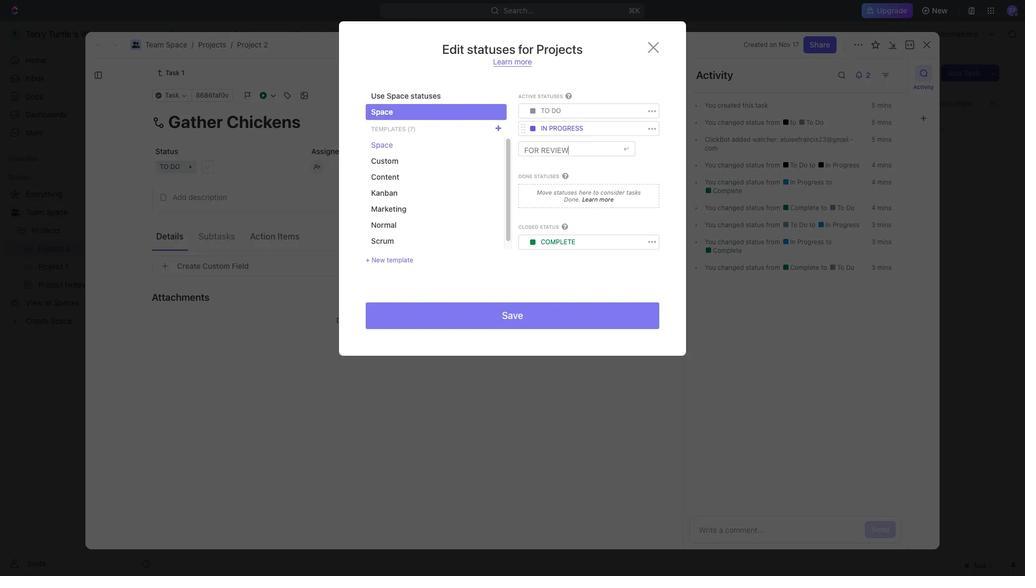 Task type: describe. For each thing, give the bounding box(es) containing it.
search button
[[842, 96, 884, 111]]

done
[[519, 174, 533, 180]]

send
[[872, 526, 890, 535]]

attachments
[[152, 292, 210, 303]]

created on nov 17
[[744, 41, 799, 49]]

attachments button
[[152, 285, 611, 310]]

done statuses
[[519, 174, 559, 180]]

dashboards link
[[4, 106, 155, 123]]

Enter a status text field
[[524, 142, 617, 157]]

eloisefrancis23@gmail.
[[781, 136, 854, 144]]

6 changed status from from the top
[[716, 238, 782, 246]]

edit
[[442, 42, 464, 57]]

docs link
[[4, 88, 155, 105]]

7 changed status from from the top
[[716, 264, 782, 272]]

task sidebar content section
[[683, 58, 907, 550]]

board link
[[197, 96, 220, 111]]

consider
[[601, 189, 625, 196]]

details button
[[152, 227, 188, 246]]

subtasks button
[[194, 227, 239, 246]]

action items
[[250, 232, 300, 241]]

new inside 'edit statuses for projects' dialog
[[372, 256, 385, 264]]

create
[[177, 262, 201, 271]]

status
[[155, 147, 178, 156]]

list link
[[238, 96, 253, 111]]

0 vertical spatial team
[[179, 29, 198, 38]]

calendar
[[272, 99, 304, 108]]

projects inside 'sidebar' navigation
[[32, 226, 60, 235]]

add description button
[[156, 189, 608, 206]]

+ new template
[[366, 256, 413, 264]]

dropdown menu image
[[530, 126, 536, 132]]

active
[[519, 93, 536, 99]]

docs
[[26, 92, 43, 101]]

activity inside task sidebar navigation tab list
[[914, 84, 934, 90]]

this
[[743, 101, 754, 109]]

calendar link
[[270, 96, 304, 111]]

search...
[[504, 6, 534, 15]]

nov
[[779, 41, 791, 49]]

6 from from the top
[[766, 238, 780, 246]]

table
[[324, 99, 343, 108]]

1 vertical spatial 1
[[233, 186, 237, 195]]

template
[[387, 256, 413, 264]]

on
[[770, 41, 777, 49]]

Search tasks... text field
[[892, 121, 999, 137]]

here inside move statuses here to consider tasks done.
[[579, 189, 592, 196]]

created
[[744, 41, 768, 49]]

add left assigned
[[287, 151, 299, 159]]

0 horizontal spatial share button
[[804, 36, 837, 53]]

kanban
[[371, 189, 398, 198]]

sidebar navigation
[[0, 21, 160, 577]]

1 5 mins from the top
[[872, 101, 892, 109]]

add up customize
[[948, 68, 962, 77]]

add description
[[173, 193, 227, 202]]

items
[[278, 232, 300, 241]]

space up team space / projects / project 2
[[200, 29, 222, 38]]

0 vertical spatial add task
[[948, 68, 981, 77]]

1 you from the top
[[705, 101, 716, 109]]

projects inside edit statuses for projects learn more
[[537, 42, 583, 57]]

statuses for move
[[554, 189, 577, 196]]

add inside button
[[173, 193, 187, 202]]

2 4 mins from the top
[[872, 178, 892, 186]]

2 mins from the top
[[878, 119, 892, 127]]

here inside the drop your files here to upload
[[383, 317, 396, 325]]

custom inside button
[[203, 262, 230, 271]]

move statuses here to consider tasks done.
[[537, 189, 641, 203]]

gantt
[[363, 99, 382, 108]]

3 changed status from from the top
[[716, 178, 782, 186]]

17
[[793, 41, 799, 49]]

0 vertical spatial add task button
[[942, 65, 987, 82]]

edit statuses for projects learn more
[[442, 42, 583, 66]]

drop
[[337, 317, 351, 325]]

customize
[[935, 99, 972, 108]]

8686faf0v button
[[191, 89, 233, 102]]

created
[[718, 101, 741, 109]]

upgrade
[[877, 6, 908, 15]]

upload
[[406, 317, 427, 325]]

home
[[26, 56, 46, 65]]

9 mins from the top
[[878, 264, 892, 272]]

1 horizontal spatial share button
[[890, 26, 924, 43]]

team space / projects / project 2
[[145, 40, 268, 49]]

assignees
[[445, 125, 477, 133]]

statuses for active
[[538, 93, 563, 99]]

added watcher:
[[730, 136, 781, 144]]

status inside dialog
[[540, 224, 559, 230]]

create custom field
[[177, 262, 249, 271]]

5 from from the top
[[766, 221, 780, 229]]

complete
[[541, 238, 576, 246]]

create custom field button
[[152, 256, 611, 277]]

1 vertical spatial team
[[145, 40, 164, 49]]

share for the right share button
[[897, 29, 917, 38]]

upload button
[[406, 317, 427, 325]]

2 4 from the top
[[872, 178, 876, 186]]

favorites button
[[4, 153, 41, 166]]

done.
[[564, 196, 581, 203]]

field
[[232, 262, 249, 271]]

to inside move statuses here to consider tasks done.
[[593, 189, 599, 196]]

1 horizontal spatial project 2 link
[[281, 28, 329, 41]]

upgrade link
[[862, 3, 913, 18]]

4 you from the top
[[705, 178, 716, 186]]

inbox
[[26, 74, 44, 83]]

8686faf0v
[[196, 91, 228, 99]]

for
[[518, 42, 534, 57]]

task
[[756, 101, 768, 109]]

clickbot
[[705, 136, 730, 144]]

(7)
[[408, 125, 416, 132]]

1 vertical spatial add task button
[[274, 148, 319, 161]]

description
[[189, 193, 227, 202]]

3 for progress
[[872, 221, 876, 229]]

0 vertical spatial task 1 link
[[152, 67, 189, 80]]

3 from from the top
[[766, 178, 780, 186]]

dashboards
[[26, 110, 67, 119]]

spaces
[[9, 173, 31, 181]]

3 mins for do
[[872, 264, 892, 272]]

3 mins for progress
[[872, 221, 892, 229]]

hide button
[[886, 96, 919, 111]]

3 for do
[[872, 264, 876, 272]]

5 changed status from from the top
[[716, 221, 782, 229]]

more inside edit statuses for projects learn more
[[515, 57, 532, 66]]

0 horizontal spatial add task button
[[210, 221, 251, 234]]

4 mins from the top
[[878, 161, 892, 169]]

gantt link
[[361, 96, 382, 111]]

3 mins from the top
[[878, 136, 892, 144]]

save button
[[366, 303, 660, 330]]

statuses up (7)
[[411, 91, 441, 100]]

4 for progress
[[872, 161, 876, 169]]

assigned to
[[311, 147, 353, 156]]

5 mins for changed status from
[[872, 119, 892, 127]]

0 horizontal spatial projects link
[[32, 222, 125, 239]]

1 from from the top
[[766, 119, 780, 127]]

move
[[537, 189, 552, 196]]

use space statuses
[[371, 91, 441, 100]]

assigned
[[311, 147, 344, 156]]

team space, , element
[[169, 30, 177, 38]]

list
[[240, 99, 253, 108]]

dropdown menu image
[[530, 109, 536, 114]]

1 horizontal spatial learn
[[582, 196, 598, 203]]

4 for do
[[872, 204, 876, 212]]

statuses for edit
[[467, 42, 516, 57]]

0 vertical spatial project
[[295, 29, 320, 38]]

to do inside 'edit statuses for projects' dialog
[[541, 107, 561, 115]]

hide button
[[550, 123, 573, 136]]

0 vertical spatial learn more link
[[493, 57, 532, 67]]

action items button
[[246, 227, 304, 246]]



Task type: locate. For each thing, give the bounding box(es) containing it.
inbox link
[[4, 70, 155, 87]]

automations
[[934, 29, 978, 38]]

table link
[[322, 96, 343, 111]]

in inside 'edit statuses for projects' dialog
[[541, 125, 547, 133]]

1 vertical spatial project
[[237, 40, 262, 49]]

Edit task name text field
[[152, 112, 611, 132]]

team space inside tree
[[26, 208, 68, 217]]

add task button up customize
[[942, 65, 987, 82]]

activity
[[696, 69, 734, 81], [914, 84, 934, 90]]

4 mins for do
[[872, 204, 892, 212]]

hide inside dropdown button
[[899, 99, 915, 108]]

add task button
[[942, 65, 987, 82], [274, 148, 319, 161], [210, 221, 251, 234]]

0 vertical spatial new
[[932, 6, 948, 15]]

4 from from the top
[[766, 204, 780, 212]]

5 for changed status from
[[872, 119, 876, 127]]

0 horizontal spatial more
[[515, 57, 532, 66]]

0 vertical spatial 5 mins
[[872, 101, 892, 109]]

hide right search
[[899, 99, 915, 108]]

project 2 link
[[281, 28, 329, 41], [237, 40, 268, 49]]

1 down team space / projects / project 2
[[181, 69, 184, 77]]

hide inside button
[[554, 125, 569, 133]]

share down upgrade
[[897, 29, 917, 38]]

2 horizontal spatial team
[[179, 29, 198, 38]]

1 vertical spatial share
[[810, 40, 830, 49]]

0 horizontal spatial team space
[[26, 208, 68, 217]]

/
[[226, 29, 229, 38], [277, 29, 279, 38], [192, 40, 194, 49], [231, 40, 233, 49]]

1 right task 2
[[250, 205, 253, 213]]

learn more link down the for
[[493, 57, 532, 67]]

0 horizontal spatial task 1 link
[[152, 67, 189, 80]]

share button right 17
[[804, 36, 837, 53]]

0 horizontal spatial here
[[383, 317, 396, 325]]

0 horizontal spatial project 2 link
[[237, 40, 268, 49]]

1 vertical spatial 3
[[872, 238, 876, 246]]

share for leftmost share button
[[810, 40, 830, 49]]

5 you from the top
[[705, 204, 716, 212]]

0 vertical spatial 1
[[181, 69, 184, 77]]

2 vertical spatial 3 mins
[[872, 264, 892, 272]]

to inside the drop your files here to upload
[[398, 317, 404, 325]]

3 3 mins from the top
[[872, 264, 892, 272]]

you created this task
[[705, 101, 768, 109]]

5 for added watcher:
[[872, 136, 876, 144]]

0 horizontal spatial project
[[237, 40, 262, 49]]

scrum
[[371, 237, 394, 246]]

1 mins from the top
[[878, 101, 892, 109]]

0 horizontal spatial task 1
[[165, 69, 184, 77]]

space down team space, , element
[[166, 40, 187, 49]]

space right user group image
[[46, 208, 68, 217]]

7 mins from the top
[[878, 221, 892, 229]]

here up the learn more
[[579, 189, 592, 196]]

3 5 from the top
[[872, 136, 876, 144]]

custom inside 'edit statuses for projects' dialog
[[371, 156, 399, 166]]

7 you from the top
[[705, 238, 716, 246]]

0 vertical spatial 4 mins
[[872, 161, 892, 169]]

1 horizontal spatial team space
[[179, 29, 222, 38]]

1 horizontal spatial team
[[145, 40, 164, 49]]

2 horizontal spatial add task button
[[942, 65, 987, 82]]

0 horizontal spatial learn more link
[[493, 57, 532, 67]]

edit statuses for projects dialog
[[339, 21, 686, 356]]

1 vertical spatial task 1
[[215, 186, 237, 195]]

hide up enter a status text box
[[554, 125, 569, 133]]

6 changed from the top
[[718, 238, 744, 246]]

6 mins from the top
[[878, 204, 892, 212]]

1 vertical spatial 5 mins
[[872, 119, 892, 127]]

save
[[502, 310, 523, 322]]

statuses up done.
[[554, 189, 577, 196]]

1 vertical spatial more
[[600, 196, 614, 203]]

tree inside 'sidebar' navigation
[[4, 186, 155, 330]]

project
[[295, 29, 320, 38], [237, 40, 262, 49]]

projects
[[244, 29, 272, 38], [198, 40, 226, 49], [537, 42, 583, 57], [32, 226, 60, 235]]

7 from from the top
[[766, 264, 780, 272]]

user group image
[[132, 42, 140, 48]]

space down templates
[[371, 140, 393, 150]]

eloisefrancis23@gmail. com
[[705, 136, 854, 152]]

templates (7)
[[371, 125, 416, 132]]

team space link for user group icon
[[145, 40, 187, 49]]

5 mins for added watcher:
[[872, 136, 892, 144]]

1 vertical spatial custom
[[203, 262, 230, 271]]

1 horizontal spatial add task button
[[274, 148, 319, 161]]

share button down upgrade
[[890, 26, 924, 43]]

2 vertical spatial 3
[[872, 264, 876, 272]]

activity inside task sidebar content section
[[696, 69, 734, 81]]

1 horizontal spatial 1
[[233, 186, 237, 195]]

1 horizontal spatial project
[[295, 29, 320, 38]]

1 vertical spatial activity
[[914, 84, 934, 90]]

0 vertical spatial activity
[[696, 69, 734, 81]]

closed status
[[519, 224, 559, 230]]

statuses for done
[[534, 174, 559, 180]]

team space right user group image
[[26, 208, 68, 217]]

task 1 down team space, , element
[[165, 69, 184, 77]]

1 5 from the top
[[872, 101, 876, 109]]

space right use
[[387, 91, 409, 100]]

marketing
[[371, 205, 407, 214]]

0 vertical spatial hide
[[899, 99, 915, 108]]

closed
[[519, 224, 539, 230]]

1 horizontal spatial activity
[[914, 84, 934, 90]]

share button
[[890, 26, 924, 43], [804, 36, 837, 53]]

space inside tree
[[46, 208, 68, 217]]

task sidebar navigation tab list
[[912, 65, 936, 127]]

1 horizontal spatial add task
[[287, 151, 315, 159]]

changed status from
[[716, 119, 782, 127], [716, 161, 782, 169], [716, 178, 782, 186], [716, 204, 782, 212], [716, 221, 782, 229], [716, 238, 782, 246], [716, 264, 782, 272]]

2 vertical spatial 1
[[250, 205, 253, 213]]

1 horizontal spatial task 1 link
[[213, 182, 370, 198]]

1 vertical spatial 4
[[872, 178, 876, 186]]

task 1 link
[[152, 67, 189, 80], [213, 182, 370, 198]]

2 changed status from from the top
[[716, 161, 782, 169]]

new inside button
[[932, 6, 948, 15]]

3 mins
[[872, 221, 892, 229], [872, 238, 892, 246], [872, 264, 892, 272]]

3 4 mins from the top
[[872, 204, 892, 212]]

1 vertical spatial task 1 link
[[213, 182, 370, 198]]

statuses right the active
[[538, 93, 563, 99]]

2 vertical spatial 4
[[872, 204, 876, 212]]

3 changed from the top
[[718, 178, 744, 186]]

in progress inside 'edit statuses for projects' dialog
[[541, 125, 583, 133]]

complete
[[711, 187, 742, 195], [789, 204, 821, 212], [711, 247, 742, 255], [789, 264, 821, 272]]

1 vertical spatial here
[[383, 317, 396, 325]]

add down task 2
[[215, 223, 229, 232]]

you
[[705, 101, 716, 109], [705, 119, 716, 127], [705, 161, 716, 169], [705, 178, 716, 186], [705, 204, 716, 212], [705, 221, 716, 229], [705, 238, 716, 246], [705, 264, 716, 272]]

custom
[[371, 156, 399, 166], [203, 262, 230, 271]]

search
[[856, 99, 881, 108]]

7 changed from the top
[[718, 264, 744, 272]]

more down consider
[[600, 196, 614, 203]]

2 changed from the top
[[718, 161, 744, 169]]

watcher:
[[753, 136, 779, 144]]

0 horizontal spatial team
[[26, 208, 44, 217]]

3 you from the top
[[705, 161, 716, 169]]

1 horizontal spatial new
[[932, 6, 948, 15]]

0 vertical spatial 3
[[872, 221, 876, 229]]

0 horizontal spatial share
[[810, 40, 830, 49]]

add task down task 2
[[215, 223, 247, 232]]

2 vertical spatial 4 mins
[[872, 204, 892, 212]]

team right team space, , element
[[179, 29, 198, 38]]

details
[[156, 232, 184, 241]]

3 3 from the top
[[872, 264, 876, 272]]

space down use
[[371, 107, 393, 116]]

team space up team space / projects / project 2
[[179, 29, 222, 38]]

assignees button
[[432, 123, 482, 136]]

0 vertical spatial 4
[[872, 161, 876, 169]]

tree
[[4, 186, 155, 330]]

1 horizontal spatial hide
[[899, 99, 915, 108]]

here right files
[[383, 317, 396, 325]]

2 from from the top
[[766, 161, 780, 169]]

1 horizontal spatial share
[[897, 29, 917, 38]]

activity up created
[[696, 69, 734, 81]]

0 horizontal spatial custom
[[203, 262, 230, 271]]

1 vertical spatial add task
[[287, 151, 315, 159]]

learn more link
[[493, 57, 532, 67], [581, 196, 614, 203]]

content
[[371, 173, 400, 182]]

statuses up move
[[534, 174, 559, 180]]

team space
[[179, 29, 222, 38], [26, 208, 68, 217]]

in progress
[[541, 125, 583, 133], [824, 161, 860, 169], [789, 178, 826, 186], [824, 221, 860, 229], [789, 238, 826, 246]]

new button
[[917, 2, 954, 19]]

6 you from the top
[[705, 221, 716, 229]]

here
[[579, 189, 592, 196], [383, 317, 396, 325]]

8 you from the top
[[705, 264, 716, 272]]

learn
[[493, 57, 513, 66], [582, 196, 598, 203]]

1 changed from the top
[[718, 119, 744, 127]]

task 1 up task 2
[[215, 186, 237, 195]]

learn more link down consider
[[581, 196, 614, 203]]

use
[[371, 91, 385, 100]]

0 horizontal spatial hide
[[554, 125, 569, 133]]

1 vertical spatial new
[[372, 256, 385, 264]]

3 5 mins from the top
[[872, 136, 892, 144]]

1 horizontal spatial projects link
[[198, 40, 226, 49]]

tree containing team space
[[4, 186, 155, 330]]

4 mins for progress
[[872, 161, 892, 169]]

add task down the calendar
[[287, 151, 315, 159]]

0 vertical spatial 3 mins
[[872, 221, 892, 229]]

do inside 'edit statuses for projects' dialog
[[552, 107, 561, 115]]

1 vertical spatial team space
[[26, 208, 68, 217]]

1 horizontal spatial task 1
[[215, 186, 237, 195]]

2 vertical spatial add task button
[[210, 221, 251, 234]]

learn more
[[581, 196, 614, 203]]

2 horizontal spatial 1
[[250, 205, 253, 213]]

2 vertical spatial team
[[26, 208, 44, 217]]

1 4 from the top
[[872, 161, 876, 169]]

active statuses
[[519, 93, 563, 99]]

learn inside edit statuses for projects learn more
[[493, 57, 513, 66]]

add task up customize
[[948, 68, 981, 77]]

2 horizontal spatial projects link
[[231, 28, 275, 41]]

customize button
[[921, 96, 975, 111]]

0 vertical spatial here
[[579, 189, 592, 196]]

1 vertical spatial learn
[[582, 196, 598, 203]]

progress inside 'edit statuses for projects' dialog
[[549, 125, 583, 133]]

5 mins from the top
[[878, 178, 892, 186]]

1 changed status from from the top
[[716, 119, 782, 127]]

custom left field
[[203, 262, 230, 271]]

1 horizontal spatial here
[[579, 189, 592, 196]]

invite
[[28, 559, 46, 569]]

1 vertical spatial hide
[[554, 125, 569, 133]]

statuses inside edit statuses for projects learn more
[[467, 42, 516, 57]]

new right +
[[372, 256, 385, 264]]

drop your files here to upload
[[337, 317, 427, 325]]

more down the for
[[515, 57, 532, 66]]

0 horizontal spatial activity
[[696, 69, 734, 81]]

add task button down task 2
[[210, 221, 251, 234]]

0 vertical spatial share
[[897, 29, 917, 38]]

hide
[[899, 99, 915, 108], [554, 125, 569, 133]]

0 vertical spatial team space
[[179, 29, 222, 38]]

add task
[[948, 68, 981, 77], [287, 151, 315, 159], [215, 223, 247, 232]]

task 1
[[165, 69, 184, 77], [215, 186, 237, 195]]

1 vertical spatial 3 mins
[[872, 238, 892, 246]]

1 horizontal spatial more
[[600, 196, 614, 203]]

project 2
[[295, 29, 326, 38]]

added
[[732, 136, 751, 144]]

new up automations
[[932, 6, 948, 15]]

0 horizontal spatial 1
[[181, 69, 184, 77]]

team inside 'sidebar' navigation
[[26, 208, 44, 217]]

more
[[515, 57, 532, 66], [600, 196, 614, 203]]

1 3 mins from the top
[[872, 221, 892, 229]]

3
[[872, 221, 876, 229], [872, 238, 876, 246], [872, 264, 876, 272]]

0 horizontal spatial add task
[[215, 223, 247, 232]]

statuses inside move statuses here to consider tasks done.
[[554, 189, 577, 196]]

1 4 mins from the top
[[872, 161, 892, 169]]

1 horizontal spatial learn more link
[[581, 196, 614, 203]]

0 vertical spatial more
[[515, 57, 532, 66]]

statuses left the for
[[467, 42, 516, 57]]

1 vertical spatial 5
[[872, 119, 876, 127]]

⌘k
[[629, 6, 641, 15]]

4 changed status from from the top
[[716, 204, 782, 212]]

2 5 mins from the top
[[872, 119, 892, 127]]

2 you from the top
[[705, 119, 716, 127]]

2 3 mins from the top
[[872, 238, 892, 246]]

templates
[[371, 125, 406, 132]]

subtasks
[[198, 232, 235, 241]]

0 vertical spatial task 1
[[165, 69, 184, 77]]

custom up content
[[371, 156, 399, 166]]

1 horizontal spatial custom
[[371, 156, 399, 166]]

add
[[948, 68, 962, 77], [287, 151, 299, 159], [173, 193, 187, 202], [215, 223, 229, 232]]

normal
[[371, 221, 397, 230]]

in
[[541, 125, 547, 133], [826, 161, 831, 169], [790, 178, 796, 186], [826, 221, 831, 229], [790, 238, 796, 246]]

0 horizontal spatial learn
[[493, 57, 513, 66]]

3 4 from the top
[[872, 204, 876, 212]]

4 changed from the top
[[718, 204, 744, 212]]

your
[[353, 317, 366, 325]]

5 mins
[[872, 101, 892, 109], [872, 119, 892, 127], [872, 136, 892, 144]]

2 3 from the top
[[872, 238, 876, 246]]

team right user group image
[[26, 208, 44, 217]]

1 up task 2
[[233, 186, 237, 195]]

0 vertical spatial learn
[[493, 57, 513, 66]]

0 vertical spatial custom
[[371, 156, 399, 166]]

5 changed from the top
[[718, 221, 744, 229]]

user group image
[[11, 209, 19, 216]]

0 vertical spatial 5
[[872, 101, 876, 109]]

2 horizontal spatial add task
[[948, 68, 981, 77]]

1 3 from the top
[[872, 221, 876, 229]]

team right user group icon
[[145, 40, 164, 49]]

share right 17
[[810, 40, 830, 49]]

2 5 from the top
[[872, 119, 876, 127]]

team space link for user group image
[[26, 204, 153, 221]]

1 vertical spatial learn more link
[[581, 196, 614, 203]]

task 1 link up items in the left top of the page
[[213, 182, 370, 198]]

+
[[366, 256, 370, 264]]

activity up hide dropdown button
[[914, 84, 934, 90]]

8 mins from the top
[[878, 238, 892, 246]]

add task button down calendar "link" at the top left of the page
[[274, 148, 319, 161]]

com
[[705, 136, 854, 152]]

2 vertical spatial 5
[[872, 136, 876, 144]]

task 2
[[215, 204, 238, 213]]

2 vertical spatial 5 mins
[[872, 136, 892, 144]]

task
[[964, 68, 981, 77], [165, 69, 180, 77], [301, 151, 315, 159], [215, 186, 231, 195], [215, 204, 231, 213], [231, 223, 247, 232]]

add left description
[[173, 193, 187, 202]]

files
[[368, 317, 381, 325]]

board
[[199, 99, 220, 108]]

4 mins
[[872, 161, 892, 169], [872, 178, 892, 186], [872, 204, 892, 212]]

2 vertical spatial add task
[[215, 223, 247, 232]]

task 1 link down team space, , element
[[152, 67, 189, 80]]

1 inside button
[[250, 205, 253, 213]]

0 horizontal spatial new
[[372, 256, 385, 264]]



Task type: vqa. For each thing, say whether or not it's contained in the screenshot.
Dashboards link
yes



